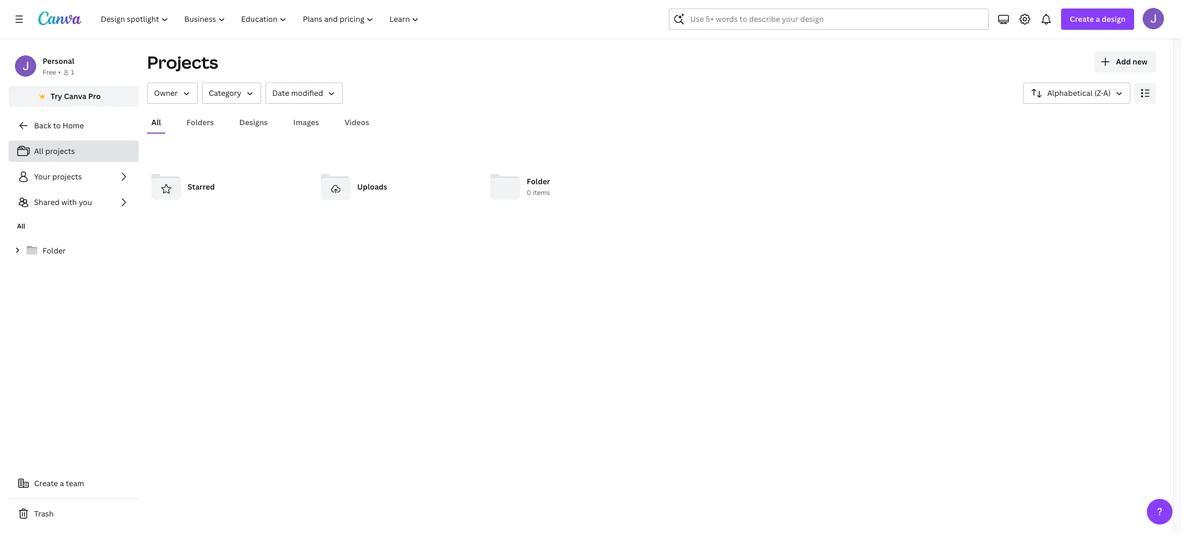 Task type: describe. For each thing, give the bounding box(es) containing it.
folder for folder
[[43, 246, 66, 256]]

Category button
[[202, 83, 261, 104]]

with
[[61, 197, 77, 207]]

Owner button
[[147, 83, 198, 104]]

create for create a design
[[1070, 14, 1094, 24]]

create a design button
[[1062, 9, 1134, 30]]

a for team
[[60, 479, 64, 489]]

date modified
[[272, 88, 323, 98]]

items
[[533, 188, 550, 197]]

projects
[[147, 51, 218, 74]]

1
[[71, 68, 74, 77]]

add new
[[1116, 57, 1148, 67]]

designs
[[239, 117, 268, 127]]

starred
[[188, 182, 215, 192]]

uploads link
[[317, 168, 478, 206]]

back
[[34, 120, 51, 131]]

all projects
[[34, 146, 75, 156]]

trash link
[[9, 504, 139, 525]]

canva
[[64, 91, 86, 101]]

team
[[66, 479, 84, 489]]

alphabetical
[[1048, 88, 1093, 98]]

your
[[34, 172, 50, 182]]

videos button
[[340, 112, 374, 133]]

create a design
[[1070, 14, 1126, 24]]

alphabetical (z-a)
[[1048, 88, 1111, 98]]

list containing all projects
[[9, 141, 139, 213]]

projects for all projects
[[45, 146, 75, 156]]

all for all projects
[[34, 146, 43, 156]]

your projects
[[34, 172, 82, 182]]

you
[[79, 197, 92, 207]]

Date modified button
[[265, 83, 343, 104]]

starred link
[[147, 168, 308, 206]]

•
[[58, 68, 61, 77]]

shared with you link
[[9, 192, 139, 213]]

a for design
[[1096, 14, 1100, 24]]

all projects link
[[9, 141, 139, 162]]



Task type: vqa. For each thing, say whether or not it's contained in the screenshot.
Main menu bar
no



Task type: locate. For each thing, give the bounding box(es) containing it.
all for the all button
[[151, 117, 161, 127]]

home
[[63, 120, 84, 131]]

design
[[1102, 14, 1126, 24]]

to
[[53, 120, 61, 131]]

0 horizontal spatial folder
[[43, 246, 66, 256]]

1 vertical spatial projects
[[52, 172, 82, 182]]

0 horizontal spatial a
[[60, 479, 64, 489]]

designs button
[[235, 112, 272, 133]]

1 vertical spatial folder
[[43, 246, 66, 256]]

folders
[[187, 117, 214, 127]]

2 vertical spatial all
[[17, 222, 25, 231]]

a
[[1096, 14, 1100, 24], [60, 479, 64, 489]]

Sort by button
[[1024, 83, 1131, 104]]

free
[[43, 68, 56, 77]]

images button
[[289, 112, 323, 133]]

0 vertical spatial folder
[[527, 177, 550, 187]]

top level navigation element
[[94, 9, 428, 30]]

0 vertical spatial a
[[1096, 14, 1100, 24]]

folder down shared
[[43, 246, 66, 256]]

1 horizontal spatial all
[[34, 146, 43, 156]]

shared with you
[[34, 197, 92, 207]]

0 vertical spatial all
[[151, 117, 161, 127]]

create inside button
[[34, 479, 58, 489]]

0 horizontal spatial all
[[17, 222, 25, 231]]

a left team
[[60, 479, 64, 489]]

a inside button
[[60, 479, 64, 489]]

shared
[[34, 197, 60, 207]]

your projects link
[[9, 166, 139, 188]]

(z-
[[1095, 88, 1104, 98]]

all button
[[147, 112, 165, 133]]

create a team button
[[9, 473, 139, 495]]

0 vertical spatial create
[[1070, 14, 1094, 24]]

all
[[151, 117, 161, 127], [34, 146, 43, 156], [17, 222, 25, 231]]

date
[[272, 88, 289, 98]]

create for create a team
[[34, 479, 58, 489]]

1 horizontal spatial create
[[1070, 14, 1094, 24]]

free •
[[43, 68, 61, 77]]

jacob simon image
[[1143, 8, 1164, 29]]

a)
[[1104, 88, 1111, 98]]

0 horizontal spatial create
[[34, 479, 58, 489]]

a inside dropdown button
[[1096, 14, 1100, 24]]

create inside dropdown button
[[1070, 14, 1094, 24]]

try canva pro button
[[9, 86, 139, 107]]

create left team
[[34, 479, 58, 489]]

projects
[[45, 146, 75, 156], [52, 172, 82, 182]]

0 vertical spatial projects
[[45, 146, 75, 156]]

back to home
[[34, 120, 84, 131]]

1 vertical spatial a
[[60, 479, 64, 489]]

all inside button
[[151, 117, 161, 127]]

1 horizontal spatial folder
[[527, 177, 550, 187]]

modified
[[291, 88, 323, 98]]

pro
[[88, 91, 101, 101]]

projects down back to home
[[45, 146, 75, 156]]

videos
[[345, 117, 369, 127]]

create
[[1070, 14, 1094, 24], [34, 479, 58, 489]]

folder
[[527, 177, 550, 187], [43, 246, 66, 256]]

add
[[1116, 57, 1131, 67]]

new
[[1133, 57, 1148, 67]]

back to home link
[[9, 115, 139, 136]]

projects right your
[[52, 172, 82, 182]]

1 vertical spatial create
[[34, 479, 58, 489]]

None search field
[[669, 9, 989, 30]]

folder for folder 0 items
[[527, 177, 550, 187]]

uploads
[[357, 182, 387, 192]]

0
[[527, 188, 531, 197]]

1 vertical spatial all
[[34, 146, 43, 156]]

owner
[[154, 88, 178, 98]]

folders button
[[182, 112, 218, 133]]

try
[[51, 91, 62, 101]]

list
[[9, 141, 139, 213]]

create left design
[[1070, 14, 1094, 24]]

create a team
[[34, 479, 84, 489]]

1 horizontal spatial a
[[1096, 14, 1100, 24]]

category
[[209, 88, 241, 98]]

projects for your projects
[[52, 172, 82, 182]]

add new button
[[1095, 51, 1156, 72]]

folder link
[[9, 240, 139, 262]]

folder up items
[[527, 177, 550, 187]]

try canva pro
[[51, 91, 101, 101]]

trash
[[34, 509, 54, 519]]

2 horizontal spatial all
[[151, 117, 161, 127]]

folder 0 items
[[527, 177, 550, 197]]

personal
[[43, 56, 74, 66]]

Search search field
[[691, 9, 968, 29]]

a left design
[[1096, 14, 1100, 24]]

images
[[293, 117, 319, 127]]



